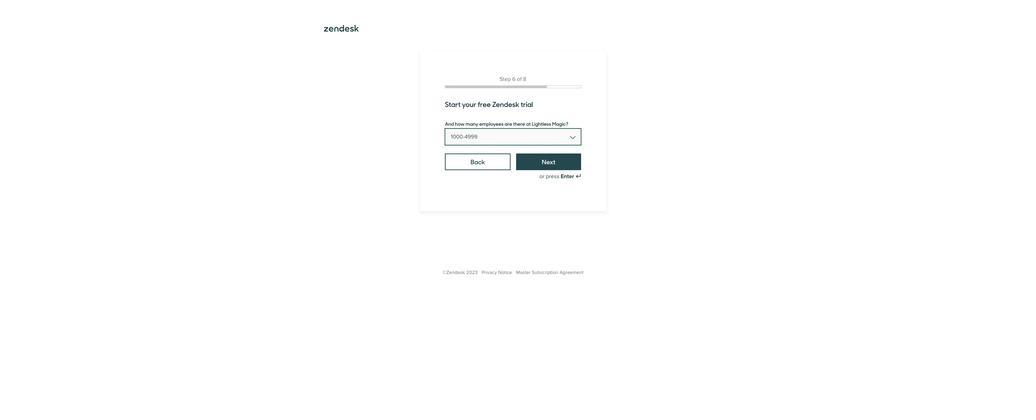 Task type: vqa. For each thing, say whether or not it's contained in the screenshot.
bottom my
no



Task type: describe. For each thing, give the bounding box(es) containing it.
zendesk image
[[324, 25, 359, 32]]

©zendesk 2023
[[443, 270, 478, 276]]

master subscription agreement link
[[516, 270, 584, 276]]

master subscription agreement
[[516, 270, 584, 276]]

8
[[523, 76, 527, 83]]

employees
[[480, 120, 504, 127]]

magic
[[552, 120, 566, 127]]

?
[[566, 120, 569, 127]]

step
[[500, 76, 511, 83]]

privacy notice
[[482, 270, 512, 276]]

many
[[466, 120, 479, 127]]

step 6 of 8
[[500, 76, 527, 83]]

and how many employees are there at lightless magic ?
[[445, 120, 569, 127]]

next
[[542, 157, 556, 166]]

press
[[546, 173, 560, 180]]

or press enter
[[540, 173, 574, 180]]

back button
[[445, 154, 511, 170]]

lightless
[[532, 120, 551, 127]]

how
[[455, 120, 465, 127]]

enter image
[[576, 174, 581, 179]]

2023
[[466, 270, 478, 276]]

zendesk
[[492, 99, 520, 109]]

or
[[540, 173, 545, 180]]

back
[[471, 157, 485, 166]]

of
[[517, 76, 522, 83]]

free
[[478, 99, 491, 109]]

agreement
[[560, 270, 584, 276]]



Task type: locate. For each thing, give the bounding box(es) containing it.
©zendesk 2023 link
[[443, 270, 478, 276]]

are
[[505, 120, 512, 127]]

start your free zendesk trial
[[445, 99, 533, 109]]

subscription
[[532, 270, 559, 276]]

at
[[526, 120, 531, 127]]

enter
[[561, 173, 574, 180]]

privacy
[[482, 270, 497, 276]]

there
[[513, 120, 525, 127]]

your
[[462, 99, 477, 109]]

©zendesk
[[443, 270, 465, 276]]

privacy notice link
[[482, 270, 512, 276]]

master
[[516, 270, 531, 276]]

trial
[[521, 99, 533, 109]]

6
[[512, 76, 516, 83]]

start
[[445, 99, 461, 109]]

notice
[[498, 270, 512, 276]]

next button
[[517, 154, 581, 170]]

and
[[445, 120, 454, 127]]



